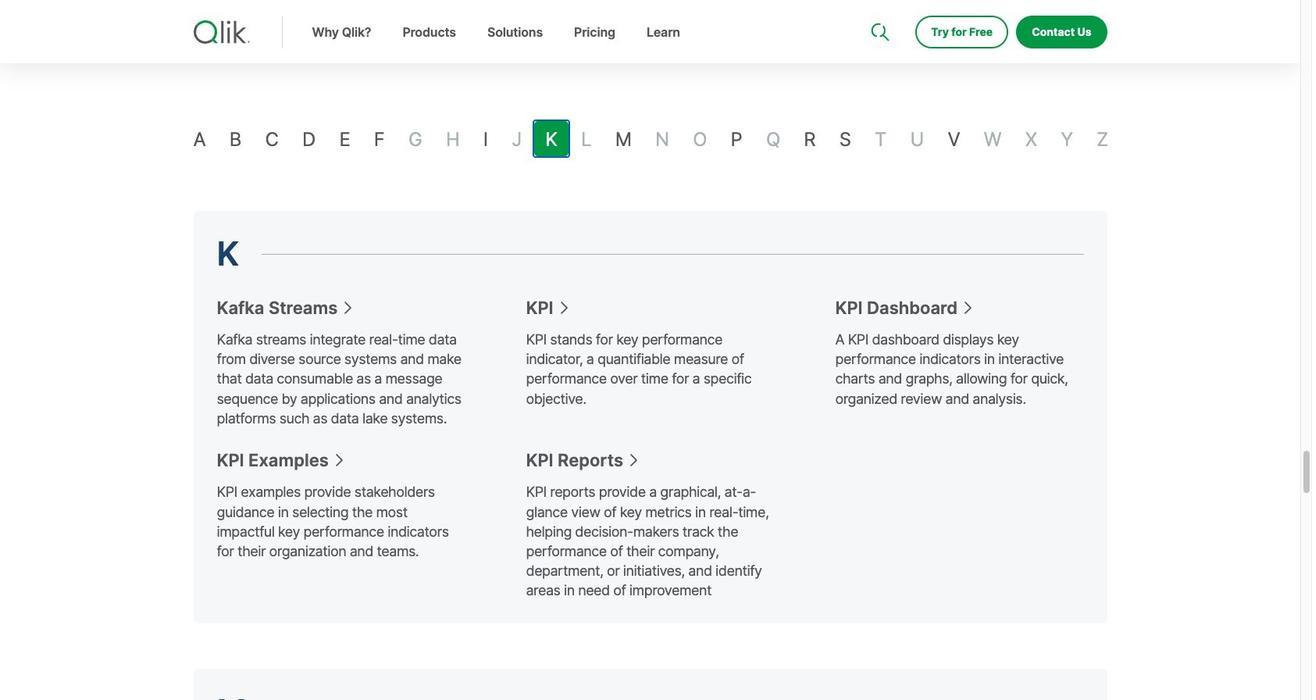 Task type: locate. For each thing, give the bounding box(es) containing it.
qlik image
[[193, 20, 250, 44]]

company image
[[964, 0, 976, 13]]

support image
[[873, 0, 886, 13]]



Task type: vqa. For each thing, say whether or not it's contained in the screenshot.
Customer Case Studies in the top of the page
no



